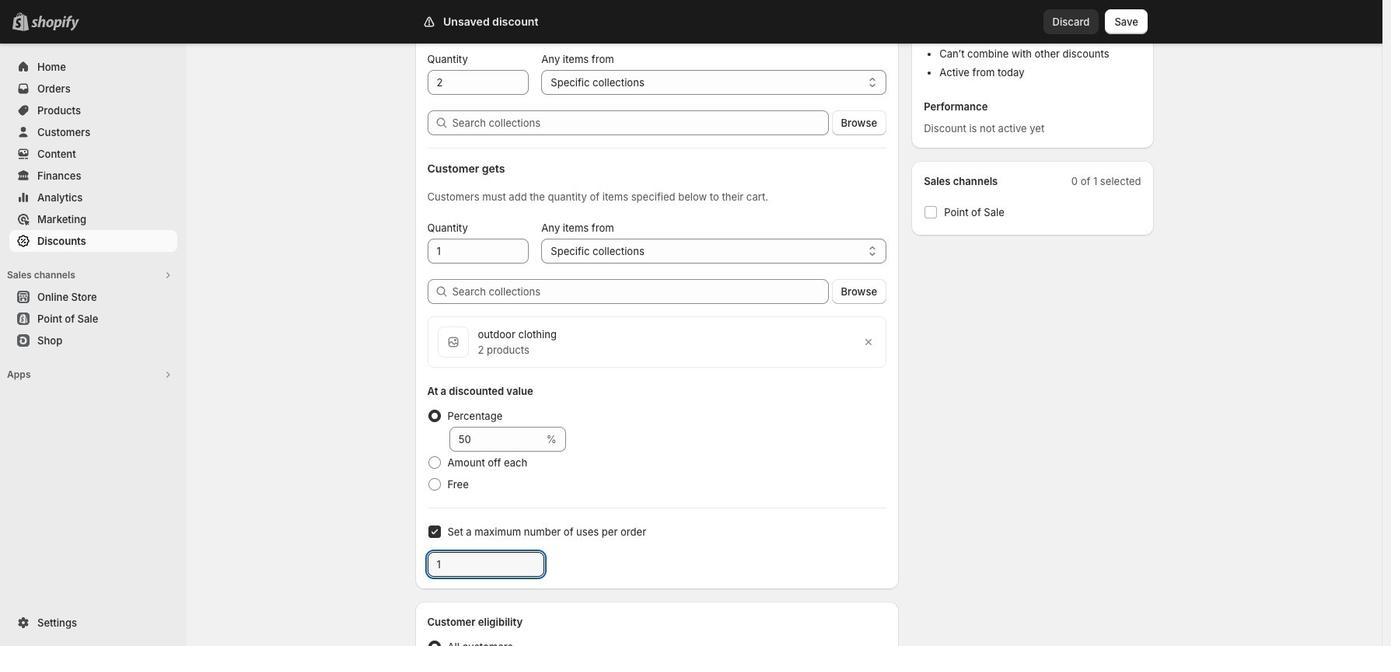 Task type: locate. For each thing, give the bounding box(es) containing it.
None text field
[[427, 70, 529, 95], [427, 239, 529, 264], [449, 427, 543, 452], [427, 552, 544, 577], [427, 70, 529, 95], [427, 239, 529, 264], [449, 427, 543, 452], [427, 552, 544, 577]]

Search collections text field
[[452, 110, 829, 135]]



Task type: vqa. For each thing, say whether or not it's contained in the screenshot.
Search Products text field
no



Task type: describe. For each thing, give the bounding box(es) containing it.
Search collections text field
[[452, 279, 829, 304]]

shopify image
[[31, 16, 79, 31]]



